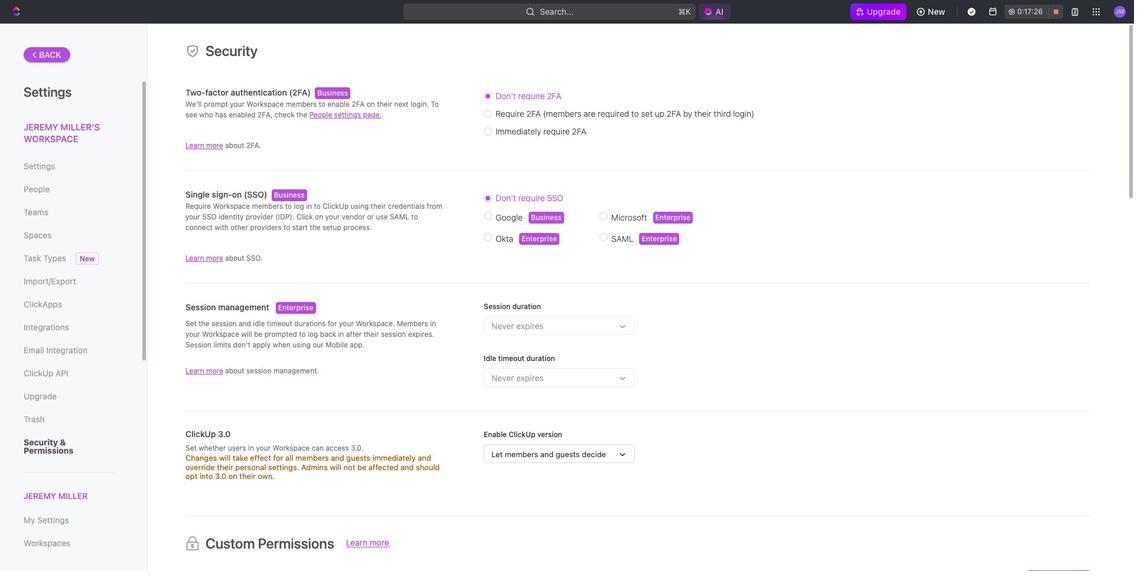 Task type: locate. For each thing, give the bounding box(es) containing it.
workspace down miller's
[[24, 133, 78, 144]]

2 vertical spatial require
[[518, 193, 545, 203]]

duration right idle at left bottom
[[527, 355, 555, 363]]

their inside require workspace members to log in to clickup using their credentials from your sso identity provider (idp). click on your vendor or use saml to connect with other providers to start the setup process.
[[371, 202, 386, 211]]

login.
[[411, 100, 429, 109]]

0 horizontal spatial upgrade
[[24, 392, 57, 402]]

enable
[[328, 100, 350, 109]]

expires for 1st never expires dropdown button
[[516, 321, 544, 331]]

1 about from the top
[[225, 141, 244, 150]]

never down 'session duration'
[[492, 321, 514, 331]]

2fa
[[547, 91, 562, 101], [352, 100, 365, 109], [527, 109, 541, 119], [667, 109, 681, 119], [572, 126, 587, 136]]

other
[[231, 223, 248, 232]]

people for people
[[24, 184, 50, 194]]

clickup up vendor
[[323, 202, 349, 211]]

session
[[186, 303, 216, 313], [484, 303, 511, 311], [186, 341, 212, 350]]

2 don't from the top
[[496, 193, 516, 203]]

be right not
[[357, 463, 366, 472]]

in up "click"
[[306, 202, 312, 211]]

0 vertical spatial never
[[492, 321, 514, 331]]

2 horizontal spatial will
[[330, 463, 342, 472]]

for up mobile
[[328, 320, 337, 329]]

click
[[297, 213, 313, 222]]

1 horizontal spatial guests
[[556, 450, 580, 460]]

log down durations on the bottom
[[308, 330, 318, 339]]

to
[[319, 100, 326, 109], [632, 109, 639, 119], [285, 202, 292, 211], [314, 202, 321, 211], [411, 213, 418, 222], [284, 223, 290, 232], [299, 330, 306, 339]]

1 vertical spatial be
[[357, 463, 366, 472]]

1 vertical spatial new
[[80, 255, 95, 264]]

0 vertical spatial back
[[39, 50, 61, 60]]

their up use
[[371, 202, 386, 211]]

security left & in the left of the page
[[24, 438, 58, 448]]

members inside "dropdown button"
[[505, 450, 538, 460]]

will inside set the session and idle timeout durations for your workspace. members in your workspace will be prompted to log back in after their session expires. session limits don't apply when using our mobile app.
[[241, 330, 252, 339]]

1 vertical spatial jeremy
[[24, 492, 56, 502]]

and down version
[[541, 450, 554, 460]]

saml inside require workspace members to log in to clickup using their credentials from your sso identity provider (idp). click on your vendor or use saml to connect with other providers to start the setup process.
[[390, 213, 409, 222]]

1 vertical spatial duration
[[527, 355, 555, 363]]

0 vertical spatial using
[[351, 202, 369, 211]]

2fa.
[[246, 141, 261, 150]]

the inside require workspace members to log in to clickup using their credentials from your sso identity provider (idp). click on your vendor or use saml to connect with other providers to start the setup process.
[[310, 223, 321, 232]]

clickup 3.0 set whether users in your workspace can access 3.0. changes will take effect for all members and guests immediately and override their personal settings. admins will not be affected and should opt into 3.0 on their own.
[[186, 430, 440, 482]]

never expires for 1st never expires dropdown button
[[492, 321, 544, 331]]

require up (members
[[518, 91, 545, 101]]

guests inside clickup 3.0 set whether users in your workspace can access 3.0. changes will take effect for all members and guests immediately and override their personal settings. admins will not be affected and should opt into 3.0 on their own.
[[346, 454, 370, 463]]

sso
[[547, 193, 564, 203], [202, 213, 217, 222]]

the
[[297, 110, 307, 119], [310, 223, 321, 232], [199, 320, 209, 329]]

session down workspace.
[[381, 330, 406, 339]]

enterprise
[[656, 213, 691, 222], [522, 235, 557, 243], [642, 235, 677, 243], [278, 304, 313, 313]]

back inside set the session and idle timeout durations for your workspace. members in your workspace will be prompted to log back in after their session expires. session limits don't apply when using our mobile app.
[[320, 330, 336, 339]]

using inside require workspace members to log in to clickup using their credentials from your sso identity provider (idp). click on your vendor or use saml to connect with other providers to start the setup process.
[[351, 202, 369, 211]]

durations
[[294, 320, 326, 329]]

members inside clickup 3.0 set whether users in your workspace can access 3.0. changes will take effect for all members and guests immediately and override their personal settings. admins will not be affected and should opt into 3.0 on their own.
[[296, 454, 329, 463]]

0 vertical spatial permissions
[[24, 446, 73, 456]]

their inside set the session and idle timeout durations for your workspace. members in your workspace will be prompted to log back in after their session expires. session limits don't apply when using our mobile app.
[[364, 330, 379, 339]]

be inside set the session and idle timeout durations for your workspace. members in your workspace will be prompted to log back in after their session expires. session limits don't apply when using our mobile app.
[[254, 330, 263, 339]]

don't
[[496, 91, 516, 101], [496, 193, 516, 203]]

guests inside "dropdown button"
[[556, 450, 580, 460]]

session left limits
[[186, 341, 212, 350]]

clickapps
[[24, 300, 62, 310]]

task
[[24, 253, 41, 264]]

expires down 'session duration'
[[516, 321, 544, 331]]

business up enable
[[318, 89, 348, 97]]

microsoft
[[612, 213, 647, 223]]

session down session management
[[211, 320, 237, 329]]

workspace
[[247, 100, 284, 109], [24, 133, 78, 144], [213, 202, 250, 211], [202, 330, 239, 339], [273, 444, 310, 453]]

1 vertical spatial session
[[381, 330, 406, 339]]

3.0 right into at the bottom left of the page
[[215, 472, 226, 482]]

guests down the 3.0.
[[346, 454, 370, 463]]

1 vertical spatial require
[[186, 202, 211, 211]]

0 horizontal spatial require
[[186, 202, 211, 211]]

2 vertical spatial session
[[246, 367, 272, 376]]

never for 1st never expires dropdown button from the bottom
[[492, 373, 514, 383]]

1 horizontal spatial new
[[928, 6, 946, 17]]

enterprise right microsoft at the right top of page
[[656, 213, 691, 222]]

don't require 2fa
[[496, 91, 562, 101]]

1 vertical spatial the
[[310, 223, 321, 232]]

members down can
[[296, 454, 329, 463]]

workspace up 2fa,
[[247, 100, 284, 109]]

require inside require workspace members to log in to clickup using their credentials from your sso identity provider (idp). click on your vendor or use saml to connect with other providers to start the setup process.
[[186, 202, 211, 211]]

upgrade link up trash link
[[24, 387, 118, 407]]

session for session management
[[186, 303, 216, 313]]

1 horizontal spatial log
[[308, 330, 318, 339]]

0 vertical spatial expires
[[516, 321, 544, 331]]

permissions
[[24, 446, 73, 456], [258, 536, 334, 552]]

0 horizontal spatial for
[[273, 454, 283, 463]]

0 vertical spatial require
[[518, 91, 545, 101]]

using
[[351, 202, 369, 211], [293, 341, 311, 350]]

for inside set the session and idle timeout durations for your workspace. members in your workspace will be prompted to log back in after their session expires. session limits don't apply when using our mobile app.
[[328, 320, 337, 329]]

more for learn more
[[370, 538, 389, 549]]

2 horizontal spatial the
[[310, 223, 321, 232]]

security up factor
[[206, 43, 258, 59]]

2fa down "are"
[[572, 126, 587, 136]]

require up immediately
[[496, 109, 525, 119]]

0 horizontal spatial guests
[[346, 454, 370, 463]]

their down workspace.
[[364, 330, 379, 339]]

on up page.
[[367, 100, 375, 109]]

users
[[228, 444, 246, 453]]

enable
[[484, 431, 507, 440]]

2 vertical spatial about
[[225, 367, 244, 376]]

0:17:26 button
[[1005, 5, 1064, 19]]

people up the teams
[[24, 184, 50, 194]]

clickup up whether
[[186, 430, 216, 440]]

business up (idp).
[[274, 191, 305, 200]]

1 expires from the top
[[516, 321, 544, 331]]

1 horizontal spatial will
[[241, 330, 252, 339]]

let members and guests decide button
[[484, 445, 1091, 464]]

the inside the we'll prompt your workspace members to enable 2fa on their next login. to see who has enabled 2fa, check the
[[297, 110, 307, 119]]

about left 2fa.
[[225, 141, 244, 150]]

0 vertical spatial sso
[[547, 193, 564, 203]]

1 set from the top
[[186, 320, 197, 329]]

duration
[[513, 303, 541, 311], [527, 355, 555, 363]]

to inside set the session and idle timeout durations for your workspace. members in your workspace will be prompted to log back in after their session expires. session limits don't apply when using our mobile app.
[[299, 330, 306, 339]]

the inside set the session and idle timeout durations for your workspace. members in your workspace will be prompted to log back in after their session expires. session limits don't apply when using our mobile app.
[[199, 320, 209, 329]]

ai button
[[699, 4, 731, 20]]

and inside "dropdown button"
[[541, 450, 554, 460]]

1 horizontal spatial sso
[[547, 193, 564, 203]]

will
[[241, 330, 252, 339], [219, 454, 231, 463], [330, 463, 342, 472]]

and left idle at bottom
[[239, 320, 251, 329]]

upgrade link left new "button"
[[851, 4, 907, 20]]

jeremy left miller's
[[24, 122, 58, 132]]

0 horizontal spatial log
[[294, 202, 304, 211]]

0 vertical spatial log
[[294, 202, 304, 211]]

session
[[211, 320, 237, 329], [381, 330, 406, 339], [246, 367, 272, 376]]

your down session management
[[186, 330, 200, 339]]

0 vertical spatial upgrade link
[[851, 4, 907, 20]]

and right immediately
[[418, 454, 431, 463]]

clickup inside require workspace members to log in to clickup using their credentials from your sso identity provider (idp). click on your vendor or use saml to connect with other providers to start the setup process.
[[323, 202, 349, 211]]

1 horizontal spatial people
[[309, 110, 332, 119]]

your up after
[[339, 320, 354, 329]]

1 horizontal spatial saml
[[612, 234, 634, 244]]

0 horizontal spatial using
[[293, 341, 311, 350]]

never down idle at left bottom
[[492, 373, 514, 383]]

0 vertical spatial people
[[309, 110, 332, 119]]

0 horizontal spatial session
[[211, 320, 237, 329]]

0 vertical spatial never expires button
[[484, 317, 1091, 336]]

0 horizontal spatial sso
[[202, 213, 217, 222]]

on right "click"
[[315, 213, 323, 222]]

their up page.
[[377, 100, 392, 109]]

the down "click"
[[310, 223, 321, 232]]

0 horizontal spatial timeout
[[267, 320, 292, 329]]

session up idle at left bottom
[[484, 303, 511, 311]]

be down idle at bottom
[[254, 330, 263, 339]]

1 vertical spatial timeout
[[498, 355, 525, 363]]

2 about from the top
[[225, 254, 244, 263]]

2 never from the top
[[492, 373, 514, 383]]

using up vendor
[[351, 202, 369, 211]]

&
[[60, 438, 66, 448]]

1 don't from the top
[[496, 91, 516, 101]]

members up provider
[[252, 202, 283, 211]]

saml down microsoft at the right top of page
[[612, 234, 634, 244]]

set
[[641, 109, 653, 119]]

we'll prompt your workspace members to enable 2fa on their next login. to see who has enabled 2fa, check the
[[186, 100, 439, 119]]

0 vertical spatial the
[[297, 110, 307, 119]]

expires.
[[408, 330, 434, 339]]

sso inside require workspace members to log in to clickup using their credentials from your sso identity provider (idp). click on your vendor or use saml to connect with other providers to start the setup process.
[[202, 213, 217, 222]]

will up don't
[[241, 330, 252, 339]]

1 horizontal spatial permissions
[[258, 536, 334, 552]]

whether
[[199, 444, 226, 453]]

your
[[230, 100, 245, 109], [186, 213, 200, 222], [325, 213, 340, 222], [339, 320, 354, 329], [186, 330, 200, 339], [256, 444, 271, 453]]

0 horizontal spatial people
[[24, 184, 50, 194]]

1 horizontal spatial business
[[318, 89, 348, 97]]

2 horizontal spatial session
[[381, 330, 406, 339]]

people inside settings 'element'
[[24, 184, 50, 194]]

log inside set the session and idle timeout durations for your workspace. members in your workspace will be prompted to log back in after their session expires. session limits don't apply when using our mobile app.
[[308, 330, 318, 339]]

security & permissions
[[24, 438, 73, 456]]

login)
[[733, 109, 755, 119]]

workspaces
[[24, 539, 70, 549]]

version
[[538, 431, 562, 440]]

learn more about session management.
[[186, 367, 319, 376]]

don't up immediately
[[496, 91, 516, 101]]

0 vertical spatial set
[[186, 320, 197, 329]]

teams link
[[24, 203, 118, 223]]

will left take
[[219, 454, 231, 463]]

trash link
[[24, 410, 118, 430]]

0 horizontal spatial business
[[274, 191, 305, 200]]

2 expires from the top
[[516, 373, 544, 383]]

require down the single on the left of page
[[186, 202, 211, 211]]

require down (members
[[544, 126, 570, 136]]

0 vertical spatial jeremy
[[24, 122, 58, 132]]

learn more link for two-
[[186, 141, 223, 150]]

3.0 up whether
[[218, 430, 231, 440]]

people down enable
[[309, 110, 332, 119]]

1 vertical spatial business
[[274, 191, 305, 200]]

about down don't
[[225, 367, 244, 376]]

set down session management
[[186, 320, 197, 329]]

1 vertical spatial about
[[225, 254, 244, 263]]

0 vertical spatial never expires
[[492, 321, 544, 331]]

settings up people link
[[24, 161, 55, 171]]

and down access
[[331, 454, 344, 463]]

settings link
[[24, 157, 118, 177]]

0 vertical spatial for
[[328, 320, 337, 329]]

your up enabled
[[230, 100, 245, 109]]

setup
[[323, 223, 341, 232]]

0 horizontal spatial the
[[199, 320, 209, 329]]

up
[[655, 109, 665, 119]]

more for learn more about session management.
[[206, 367, 223, 376]]

don't require sso
[[496, 193, 564, 203]]

1 vertical spatial 3.0
[[215, 472, 226, 482]]

1 vertical spatial expires
[[516, 373, 544, 383]]

integrations
[[24, 323, 69, 333]]

the right check
[[297, 110, 307, 119]]

(2fa)
[[289, 87, 311, 97]]

duration up idle timeout duration
[[513, 303, 541, 311]]

0 horizontal spatial new
[[80, 255, 95, 264]]

0 vertical spatial about
[[225, 141, 244, 150]]

never expires down 'session duration'
[[492, 321, 544, 331]]

workspace inside require workspace members to log in to clickup using their credentials from your sso identity provider (idp). click on your vendor or use saml to connect with other providers to start the setup process.
[[213, 202, 250, 211]]

1 vertical spatial using
[[293, 341, 311, 350]]

enterprise right 'okta'
[[522, 235, 557, 243]]

⌘k
[[679, 6, 692, 17]]

members down (2fa)
[[286, 100, 317, 109]]

1 never expires from the top
[[492, 321, 544, 331]]

third
[[714, 109, 731, 119]]

guests
[[556, 450, 580, 460], [346, 454, 370, 463]]

clickup left api
[[24, 369, 53, 379]]

apply
[[253, 341, 271, 350]]

0 vertical spatial saml
[[390, 213, 409, 222]]

1 vertical spatial don't
[[496, 193, 516, 203]]

about left sso.
[[225, 254, 244, 263]]

1 horizontal spatial for
[[328, 320, 337, 329]]

0 horizontal spatial be
[[254, 330, 263, 339]]

are
[[584, 109, 596, 119]]

1 vertical spatial require
[[544, 126, 570, 136]]

1 vertical spatial saml
[[612, 234, 634, 244]]

2 jeremy from the top
[[24, 492, 56, 502]]

business
[[318, 89, 348, 97], [274, 191, 305, 200], [531, 213, 562, 222]]

1 horizontal spatial the
[[297, 110, 307, 119]]

enterprise for okta
[[522, 235, 557, 243]]

workspace.
[[356, 320, 395, 329]]

log up "click"
[[294, 202, 304, 211]]

back
[[39, 50, 61, 60], [320, 330, 336, 339]]

members down enable clickup version
[[505, 450, 538, 460]]

security inside security & permissions
[[24, 438, 58, 448]]

1 vertical spatial permissions
[[258, 536, 334, 552]]

the down session management
[[199, 320, 209, 329]]

learn more link for session
[[186, 367, 223, 376]]

1 never from the top
[[492, 321, 514, 331]]

your up connect
[[186, 213, 200, 222]]

settings element
[[0, 24, 148, 572]]

for inside clickup 3.0 set whether users in your workspace can access 3.0. changes will take effect for all members and guests immediately and override their personal settings. admins will not be affected and should opt into 3.0 on their own.
[[273, 454, 283, 463]]

timeout up prompted
[[267, 320, 292, 329]]

on inside require workspace members to log in to clickup using their credentials from your sso identity provider (idp). click on your vendor or use saml to connect with other providers to start the setup process.
[[315, 213, 323, 222]]

0 horizontal spatial security
[[24, 438, 58, 448]]

1 vertical spatial settings
[[24, 161, 55, 171]]

2fa left by on the top right
[[667, 109, 681, 119]]

people for people settings page.
[[309, 110, 332, 119]]

using left our
[[293, 341, 311, 350]]

1 horizontal spatial using
[[351, 202, 369, 211]]

for left all
[[273, 454, 283, 463]]

idle
[[484, 355, 497, 363]]

workspace inside clickup 3.0 set whether users in your workspace can access 3.0. changes will take effect for all members and guests immediately and override their personal settings. admins will not be affected and should opt into 3.0 on their own.
[[273, 444, 310, 453]]

session for session duration
[[484, 303, 511, 311]]

search...
[[540, 6, 574, 17]]

expires down idle timeout duration
[[516, 373, 544, 383]]

guests left decide
[[556, 450, 580, 460]]

in
[[306, 202, 312, 211], [430, 320, 436, 329], [338, 330, 344, 339], [248, 444, 254, 453]]

in up effect at the bottom left
[[248, 444, 254, 453]]

0 horizontal spatial back
[[39, 50, 61, 60]]

2 never expires from the top
[[492, 373, 544, 383]]

new
[[928, 6, 946, 17], [80, 255, 95, 264]]

sign-
[[212, 190, 232, 200]]

require for don't
[[496, 109, 525, 119]]

by
[[684, 109, 693, 119]]

1 vertical spatial never expires button
[[484, 369, 1091, 388]]

upgrade left new "button"
[[867, 6, 901, 17]]

1 vertical spatial never
[[492, 373, 514, 383]]

access
[[326, 444, 349, 453]]

sso.
[[246, 254, 263, 263]]

log inside require workspace members to log in to clickup using their credentials from your sso identity provider (idp). click on your vendor or use saml to connect with other providers to start the setup process.
[[294, 202, 304, 211]]

people link
[[24, 180, 118, 200]]

back inside settings 'element'
[[39, 50, 61, 60]]

1 vertical spatial security
[[24, 438, 58, 448]]

timeout right idle at left bottom
[[498, 355, 525, 363]]

0 vertical spatial don't
[[496, 91, 516, 101]]

in inside clickup 3.0 set whether users in your workspace can access 3.0. changes will take effect for all members and guests immediately and override their personal settings. admins will not be affected and should opt into 3.0 on their own.
[[248, 444, 254, 453]]

business for single sign-on (sso)
[[274, 191, 305, 200]]

saml down the credentials
[[390, 213, 409, 222]]

1 vertical spatial never expires
[[492, 373, 544, 383]]

affected
[[369, 463, 398, 472]]

clickup inside "link"
[[24, 369, 53, 379]]

workspace up all
[[273, 444, 310, 453]]

0 horizontal spatial saml
[[390, 213, 409, 222]]

for
[[328, 320, 337, 329], [273, 454, 283, 463]]

on inside clickup 3.0 set whether users in your workspace can access 3.0. changes will take effect for all members and guests immediately and override their personal settings. admins will not be affected and should opt into 3.0 on their own.
[[228, 472, 237, 482]]

1 vertical spatial set
[[186, 444, 197, 453]]

factor
[[205, 87, 229, 97]]

never
[[492, 321, 514, 331], [492, 373, 514, 383]]

0 vertical spatial security
[[206, 43, 258, 59]]

1 vertical spatial sso
[[202, 213, 217, 222]]

page.
[[363, 110, 382, 119]]

require up google
[[518, 193, 545, 203]]

require for immediately require 2fa
[[544, 126, 570, 136]]

0 vertical spatial require
[[496, 109, 525, 119]]

1 horizontal spatial upgrade link
[[851, 4, 907, 20]]

never expires down idle timeout duration
[[492, 373, 544, 383]]

1 vertical spatial upgrade
[[24, 392, 57, 402]]

set up changes
[[186, 444, 197, 453]]

upgrade down the clickup api in the left bottom of the page
[[24, 392, 57, 402]]

and inside set the session and idle timeout durations for your workspace. members in your workspace will be prompted to log back in after their session expires. session limits don't apply when using our mobile app.
[[239, 320, 251, 329]]

require 2fa (members are required to set up 2fa by their third login)
[[496, 109, 755, 119]]

override
[[186, 463, 215, 472]]

1 vertical spatial back
[[320, 330, 336, 339]]

1 horizontal spatial security
[[206, 43, 258, 59]]

0 vertical spatial timeout
[[267, 320, 292, 329]]

2 set from the top
[[186, 444, 197, 453]]

jeremy inside the jeremy miller's workspace
[[24, 122, 58, 132]]

0 vertical spatial new
[[928, 6, 946, 17]]

business down don't require sso
[[531, 213, 562, 222]]

0 vertical spatial upgrade
[[867, 6, 901, 17]]

don't up google
[[496, 193, 516, 203]]

1 jeremy from the top
[[24, 122, 58, 132]]

immediately
[[373, 454, 416, 463]]

will left not
[[330, 463, 342, 472]]

your up effect at the bottom left
[[256, 444, 271, 453]]

2 vertical spatial the
[[199, 320, 209, 329]]

your up setup
[[325, 213, 340, 222]]

1 vertical spatial people
[[24, 184, 50, 194]]

1 never expires button from the top
[[484, 317, 1091, 336]]

0 vertical spatial duration
[[513, 303, 541, 311]]

new inside "button"
[[928, 6, 946, 17]]

permissions inside settings 'element'
[[24, 446, 73, 456]]



Task type: vqa. For each thing, say whether or not it's contained in the screenshot.


Task type: describe. For each thing, give the bounding box(es) containing it.
trash
[[24, 415, 45, 425]]

api
[[56, 369, 68, 379]]

0:17:26
[[1018, 7, 1043, 16]]

their left own.
[[240, 472, 256, 482]]

opt
[[186, 472, 197, 482]]

jeremy miller's workspace
[[24, 122, 100, 144]]

connect
[[186, 223, 213, 232]]

set inside set the session and idle timeout durations for your workspace. members in your workspace will be prompted to log back in after their session expires. session limits don't apply when using our mobile app.
[[186, 320, 197, 329]]

settings inside "link"
[[24, 161, 55, 171]]

miller's
[[61, 122, 100, 132]]

about for authentication
[[225, 141, 244, 150]]

0 vertical spatial session
[[211, 320, 237, 329]]

okta
[[496, 234, 514, 244]]

settings.
[[268, 463, 299, 472]]

2fa inside the we'll prompt your workspace members to enable 2fa on their next login. to see who has enabled 2fa, check the
[[352, 100, 365, 109]]

security & permissions link
[[24, 433, 118, 461]]

email
[[24, 346, 44, 356]]

let
[[492, 450, 503, 460]]

2 vertical spatial settings
[[37, 516, 69, 526]]

security for security
[[206, 43, 258, 59]]

learn for learn more about 2fa.
[[186, 141, 204, 150]]

members inside the we'll prompt your workspace members to enable 2fa on their next login. to see who has enabled 2fa, check the
[[286, 100, 317, 109]]

in up mobile
[[338, 330, 344, 339]]

take
[[233, 454, 248, 463]]

your inside the we'll prompt your workspace members to enable 2fa on their next login. to see who has enabled 2fa, check the
[[230, 100, 245, 109]]

1 horizontal spatial upgrade
[[867, 6, 901, 17]]

decide
[[582, 450, 606, 460]]

identity
[[219, 213, 244, 222]]

changes
[[186, 454, 217, 463]]

enterprise up durations on the bottom
[[278, 304, 313, 313]]

spaces link
[[24, 226, 118, 246]]

their right into at the bottom left of the page
[[217, 463, 233, 472]]

2 never expires button from the top
[[484, 369, 1091, 388]]

provider
[[246, 213, 274, 222]]

never expires for 1st never expires dropdown button from the bottom
[[492, 373, 544, 383]]

never for 1st never expires dropdown button
[[492, 321, 514, 331]]

business for two-factor authentication (2fa)
[[318, 89, 348, 97]]

clickup api
[[24, 369, 68, 379]]

workspace inside the we'll prompt your workspace members to enable 2fa on their next login. to see who has enabled 2fa, check the
[[247, 100, 284, 109]]

2fa down don't require 2fa
[[527, 109, 541, 119]]

our
[[313, 341, 324, 350]]

their inside the we'll prompt your workspace members to enable 2fa on their next login. to see who has enabled 2fa, check the
[[377, 100, 392, 109]]

should
[[416, 463, 440, 472]]

learn for learn more about sso.
[[186, 254, 204, 263]]

clickup api link
[[24, 364, 118, 384]]

in inside require workspace members to log in to clickup using their credentials from your sso identity provider (idp). click on your vendor or use saml to connect with other providers to start the setup process.
[[306, 202, 312, 211]]

app.
[[350, 341, 365, 350]]

back link
[[24, 47, 70, 63]]

security for security & permissions
[[24, 438, 58, 448]]

members inside require workspace members to log in to clickup using their credentials from your sso identity provider (idp). click on your vendor or use saml to connect with other providers to start the setup process.
[[252, 202, 283, 211]]

clickup right the enable
[[509, 431, 536, 440]]

new inside settings 'element'
[[80, 255, 95, 264]]

0 horizontal spatial upgrade link
[[24, 387, 118, 407]]

in up 'expires.'
[[430, 320, 436, 329]]

learn more link for single
[[186, 254, 223, 263]]

people settings page.
[[309, 110, 382, 119]]

enterprise for microsoft
[[656, 213, 691, 222]]

vendor
[[342, 213, 365, 222]]

learn more about 2fa.
[[186, 141, 261, 150]]

management
[[218, 303, 269, 313]]

custom permissions
[[206, 536, 334, 552]]

on inside the we'll prompt your workspace members to enable 2fa on their next login. to see who has enabled 2fa, check the
[[367, 100, 375, 109]]

0 vertical spatial settings
[[24, 84, 72, 100]]

enable clickup version
[[484, 431, 562, 440]]

jm button
[[1111, 2, 1130, 21]]

with
[[215, 223, 229, 232]]

see
[[186, 110, 197, 119]]

providers
[[250, 223, 282, 232]]

don't for don't require 2fa
[[496, 91, 516, 101]]

0 vertical spatial 3.0
[[218, 430, 231, 440]]

(idp).
[[275, 213, 295, 222]]

0 horizontal spatial will
[[219, 454, 231, 463]]

required
[[598, 109, 629, 119]]

email integration link
[[24, 341, 118, 361]]

session duration
[[484, 303, 541, 311]]

after
[[346, 330, 362, 339]]

jeremy for jeremy miller
[[24, 492, 56, 502]]

next
[[394, 100, 409, 109]]

require for don't require 2fa
[[518, 91, 545, 101]]

workspace inside set the session and idle timeout durations for your workspace. members in your workspace will be prompted to log back in after their session expires. session limits don't apply when using our mobile app.
[[202, 330, 239, 339]]

email integration
[[24, 346, 88, 356]]

two-factor authentication (2fa)
[[186, 87, 311, 97]]

idle
[[253, 320, 265, 329]]

(sso)
[[244, 190, 267, 200]]

clickup inside clickup 3.0 set whether users in your workspace can access 3.0. changes will take effect for all members and guests immediately and override their personal settings. admins will not be affected and should opt into 3.0 on their own.
[[186, 430, 216, 440]]

2fa up (members
[[547, 91, 562, 101]]

prompt
[[204, 100, 228, 109]]

workspaces link
[[24, 534, 118, 554]]

let members and guests decide
[[492, 450, 606, 460]]

session management
[[186, 303, 271, 313]]

session inside set the session and idle timeout durations for your workspace. members in your workspace will be prompted to log back in after their session expires. session limits don't apply when using our mobile app.
[[186, 341, 212, 350]]

jm
[[1116, 8, 1125, 15]]

mobile
[[326, 341, 348, 350]]

single
[[186, 190, 210, 200]]

integrations link
[[24, 318, 118, 338]]

more for learn more about sso.
[[206, 254, 223, 263]]

start
[[292, 223, 308, 232]]

more for learn more about 2fa.
[[206, 141, 223, 150]]

don't for don't require sso
[[496, 193, 516, 203]]

using inside set the session and idle timeout durations for your workspace. members in your workspace will be prompted to log back in after their session expires. session limits don't apply when using our mobile app.
[[293, 341, 311, 350]]

about for on
[[225, 254, 244, 263]]

expires for 1st never expires dropdown button from the bottom
[[516, 373, 544, 383]]

or
[[367, 213, 374, 222]]

management.
[[274, 367, 319, 376]]

2 vertical spatial business
[[531, 213, 562, 222]]

learn for learn more about session management.
[[186, 367, 204, 376]]

who
[[199, 110, 213, 119]]

on left (sso)
[[232, 190, 242, 200]]

clickapps link
[[24, 295, 118, 315]]

1 horizontal spatial session
[[246, 367, 272, 376]]

google
[[496, 213, 523, 223]]

my settings
[[24, 516, 69, 526]]

custom
[[206, 536, 255, 552]]

effect
[[250, 454, 271, 463]]

from
[[427, 202, 442, 211]]

into
[[200, 472, 213, 482]]

ai
[[716, 6, 724, 17]]

and left should
[[401, 463, 414, 472]]

your inside clickup 3.0 set whether users in your workspace can access 3.0. changes will take effect for all members and guests immediately and override their personal settings. admins will not be affected and should opt into 3.0 on their own.
[[256, 444, 271, 453]]

3 about from the top
[[225, 367, 244, 376]]

my
[[24, 516, 35, 526]]

require for single
[[186, 202, 211, 211]]

timeout inside set the session and idle timeout durations for your workspace. members in your workspace will be prompted to log back in after their session expires. session limits don't apply when using our mobile app.
[[267, 320, 292, 329]]

integration
[[46, 346, 88, 356]]

limits
[[214, 341, 231, 350]]

admins
[[301, 463, 328, 472]]

upgrade inside settings 'element'
[[24, 392, 57, 402]]

personal
[[235, 463, 266, 472]]

immediately require 2fa
[[496, 126, 587, 136]]

their right by on the top right
[[695, 109, 712, 119]]

workspace inside the jeremy miller's workspace
[[24, 133, 78, 144]]

my settings link
[[24, 511, 118, 531]]

be inside clickup 3.0 set whether users in your workspace can access 3.0. changes will take effect for all members and guests immediately and override their personal settings. admins will not be affected and should opt into 3.0 on their own.
[[357, 463, 366, 472]]

when
[[273, 341, 291, 350]]

two-
[[186, 87, 205, 97]]

idle timeout duration
[[484, 355, 555, 363]]

check
[[275, 110, 295, 119]]

set inside clickup 3.0 set whether users in your workspace can access 3.0. changes will take effect for all members and guests immediately and override their personal settings. admins will not be affected and should opt into 3.0 on their own.
[[186, 444, 197, 453]]

jeremy for jeremy miller's workspace
[[24, 122, 58, 132]]

import/export
[[24, 277, 76, 287]]

jeremy miller
[[24, 492, 88, 502]]

learn for learn more
[[346, 538, 368, 549]]

(members
[[543, 109, 582, 119]]

not
[[344, 463, 355, 472]]

to inside the we'll prompt your workspace members to enable 2fa on their next login. to see who has enabled 2fa, check the
[[319, 100, 326, 109]]

can
[[312, 444, 324, 453]]

require for don't require sso
[[518, 193, 545, 203]]

own.
[[258, 472, 275, 482]]

1 horizontal spatial timeout
[[498, 355, 525, 363]]

credentials
[[388, 202, 425, 211]]

members
[[397, 320, 428, 329]]

enterprise for saml
[[642, 235, 677, 243]]

task types
[[24, 253, 66, 264]]



